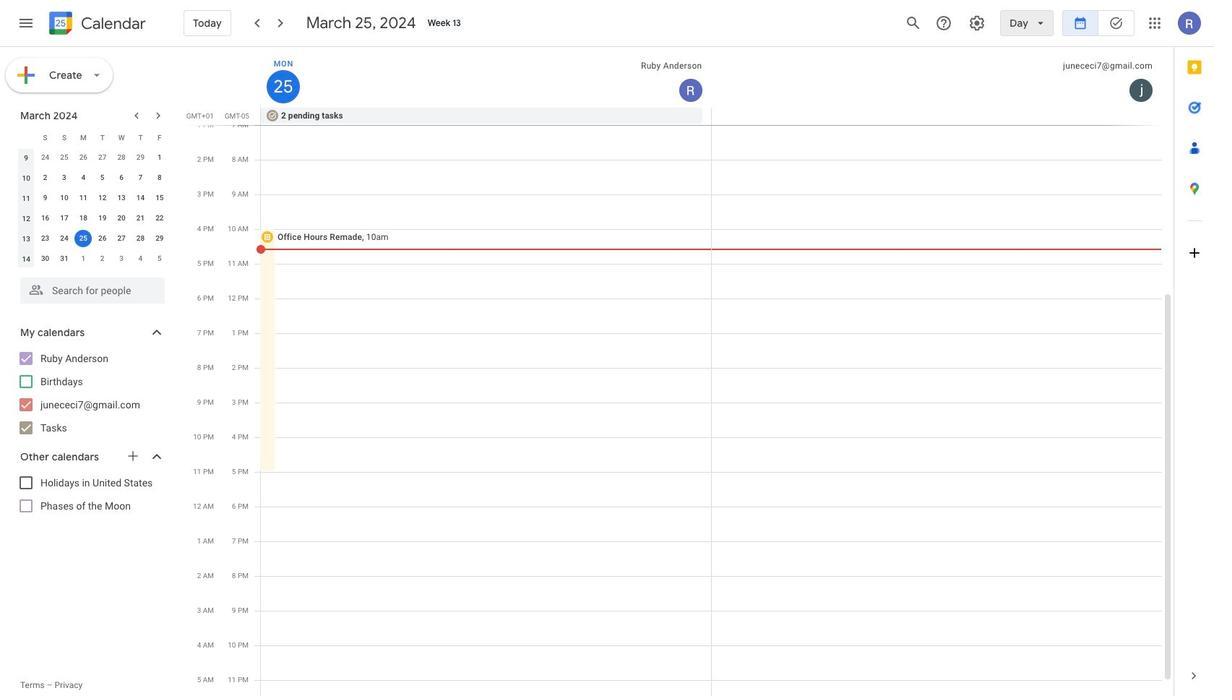 Task type: locate. For each thing, give the bounding box(es) containing it.
0 vertical spatial column header
[[261, 47, 712, 108]]

15 element
[[151, 189, 168, 207]]

8 element
[[151, 169, 168, 186]]

my calendars list
[[3, 347, 179, 439]]

cell inside march 2024 grid
[[74, 228, 93, 249]]

april 3 element
[[113, 250, 130, 267]]

30 element
[[37, 250, 54, 267]]

heading inside calendar element
[[78, 15, 146, 32]]

31 element
[[56, 250, 73, 267]]

march 2024 grid
[[14, 127, 169, 269]]

1 element
[[151, 149, 168, 166]]

17 element
[[56, 210, 73, 227]]

0 horizontal spatial column header
[[17, 127, 36, 147]]

11 element
[[75, 189, 92, 207]]

april 1 element
[[75, 250, 92, 267]]

None search field
[[0, 272, 179, 304]]

february 24 element
[[37, 149, 54, 166]]

heading
[[78, 15, 146, 32]]

26 element
[[94, 230, 111, 247]]

column header
[[261, 47, 712, 108], [17, 127, 36, 147]]

25, today element
[[75, 230, 92, 247]]

19 element
[[94, 210, 111, 227]]

monday, march 25, today element
[[267, 70, 300, 103]]

tab list
[[1175, 47, 1214, 656]]

add other calendars image
[[126, 449, 140, 463]]

14 element
[[132, 189, 149, 207]]

21 element
[[132, 210, 149, 227]]

row
[[254, 108, 1174, 125], [17, 127, 169, 147], [17, 147, 169, 168], [17, 168, 169, 188], [17, 188, 169, 208], [17, 208, 169, 228], [17, 228, 169, 249], [17, 249, 169, 269]]

1 horizontal spatial column header
[[261, 47, 712, 108]]

18 element
[[75, 210, 92, 227]]

row group
[[17, 147, 169, 269]]

13 element
[[113, 189, 130, 207]]

6 element
[[113, 169, 130, 186]]

cell
[[74, 228, 93, 249]]

1 vertical spatial column header
[[17, 127, 36, 147]]

grid
[[185, 47, 1174, 696]]

Search for people text field
[[29, 278, 156, 304]]

february 29 element
[[132, 149, 149, 166]]



Task type: describe. For each thing, give the bounding box(es) containing it.
20 element
[[113, 210, 130, 227]]

12 element
[[94, 189, 111, 207]]

row group inside march 2024 grid
[[17, 147, 169, 269]]

february 27 element
[[94, 149, 111, 166]]

23 element
[[37, 230, 54, 247]]

4 element
[[75, 169, 92, 186]]

16 element
[[37, 210, 54, 227]]

settings menu image
[[969, 14, 986, 32]]

calendar element
[[46, 9, 146, 40]]

main drawer image
[[17, 14, 35, 32]]

29 element
[[151, 230, 168, 247]]

5 element
[[94, 169, 111, 186]]

other calendars list
[[3, 471, 179, 518]]

2 element
[[37, 169, 54, 186]]

22 element
[[151, 210, 168, 227]]

april 2 element
[[94, 250, 111, 267]]

27 element
[[113, 230, 130, 247]]

28 element
[[132, 230, 149, 247]]

february 26 element
[[75, 149, 92, 166]]

3 element
[[56, 169, 73, 186]]

9 element
[[37, 189, 54, 207]]

april 5 element
[[151, 250, 168, 267]]

10 element
[[56, 189, 73, 207]]

24 element
[[56, 230, 73, 247]]

february 28 element
[[113, 149, 130, 166]]

column header inside march 2024 grid
[[17, 127, 36, 147]]

april 4 element
[[132, 250, 149, 267]]

february 25 element
[[56, 149, 73, 166]]

7 element
[[132, 169, 149, 186]]



Task type: vqa. For each thing, say whether or not it's contained in the screenshot.
middle 12:20pm button
no



